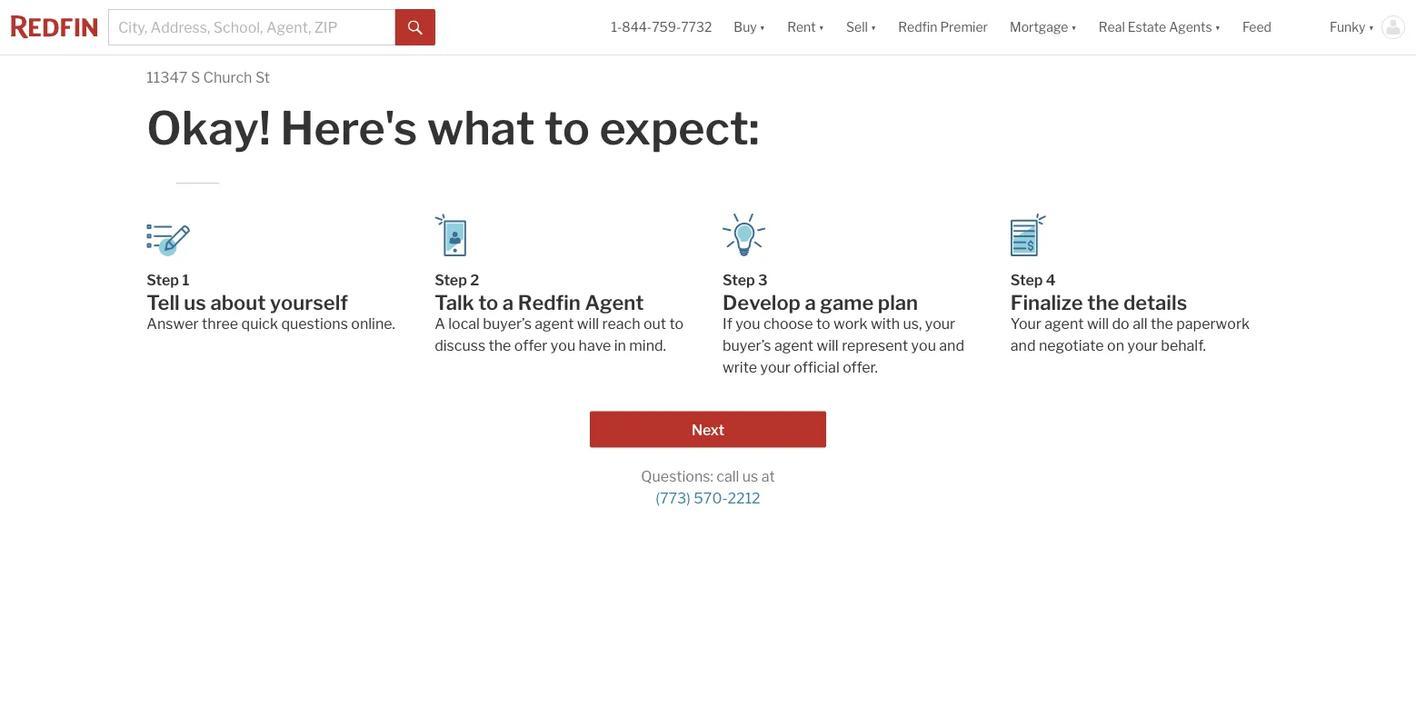 Task type: describe. For each thing, give the bounding box(es) containing it.
us,
[[904, 315, 922, 333]]

agents
[[1170, 19, 1213, 35]]

plan
[[878, 290, 919, 315]]

finalize
[[1011, 290, 1084, 315]]

759-
[[652, 19, 681, 35]]

answer
[[147, 315, 199, 333]]

you for agent
[[551, 337, 576, 355]]

11347
[[147, 68, 188, 86]]

City, Address, School, Agent, ZIP search field
[[108, 9, 396, 45]]

offer.
[[843, 359, 878, 377]]

call
[[717, 468, 740, 486]]

behalf.
[[1162, 337, 1207, 355]]

rent
[[788, 19, 816, 35]]

and inside step 4 finalize the details your agent will do all the paperwork and negotiate on your behalf.
[[1011, 337, 1036, 355]]

rent ▾
[[788, 19, 825, 35]]

4
[[1047, 271, 1056, 289]]

real estate agents ▾
[[1099, 19, 1221, 35]]

okay!
[[147, 100, 271, 156]]

all
[[1133, 315, 1148, 333]]

a
[[435, 315, 445, 333]]

2 horizontal spatial the
[[1151, 315, 1174, 333]]

1-844-759-7732 link
[[612, 19, 712, 35]]

negotiate
[[1039, 337, 1105, 355]]

▾ inside dropdown button
[[1216, 19, 1221, 35]]

if
[[723, 315, 733, 333]]

at
[[762, 468, 775, 486]]

reach
[[603, 315, 641, 333]]

estate
[[1128, 19, 1167, 35]]

develop
[[723, 290, 801, 315]]

buy
[[734, 19, 757, 35]]

feed button
[[1232, 0, 1320, 55]]

redfin inside button
[[899, 19, 938, 35]]

1 horizontal spatial you
[[736, 315, 761, 333]]

on
[[1108, 337, 1125, 355]]

▾ for rent ▾
[[819, 19, 825, 35]]

sell ▾ button
[[836, 0, 888, 55]]

buy ▾
[[734, 19, 766, 35]]

choose
[[764, 315, 814, 333]]

work
[[834, 315, 868, 333]]

buyer's inside step 2 talk to a redfin agent a local buyer's agent will reach out to discuss the offer you have in mind.
[[483, 315, 532, 333]]

step for talk
[[435, 271, 467, 289]]

mortgage ▾ button
[[1010, 0, 1078, 55]]

funky ▾
[[1331, 19, 1375, 35]]

1-
[[612, 19, 622, 35]]

agent inside step 2 talk to a redfin agent a local buyer's agent will reach out to discuss the offer you have in mind.
[[535, 315, 574, 333]]

▾ for buy ▾
[[760, 19, 766, 35]]

local
[[449, 315, 480, 333]]

in
[[615, 337, 627, 355]]

1
[[182, 271, 189, 289]]

sell
[[847, 19, 868, 35]]

what
[[427, 100, 535, 156]]

next
[[692, 422, 725, 439]]

quick
[[242, 315, 278, 333]]

3
[[759, 271, 768, 289]]

the inside step 2 talk to a redfin agent a local buyer's agent will reach out to discuss the offer you have in mind.
[[489, 337, 511, 355]]

0 horizontal spatial your
[[761, 359, 791, 377]]

2
[[470, 271, 480, 289]]

game
[[821, 290, 874, 315]]

a inside step 3 develop a game plan if you choose to work with us, your buyer's agent will represent you and write your official offer.
[[805, 290, 816, 315]]

will inside step 4 finalize the details your agent will do all the paperwork and negotiate on your behalf.
[[1088, 315, 1110, 333]]

mind.
[[630, 337, 667, 355]]

1 horizontal spatial the
[[1088, 290, 1120, 315]]

real estate agents ▾ button
[[1088, 0, 1232, 55]]

▾ for sell ▾
[[871, 19, 877, 35]]

rent ▾ button
[[788, 0, 825, 55]]

questions: call us at (773) 570-2212
[[641, 468, 775, 507]]

▾ for mortgage ▾
[[1072, 19, 1078, 35]]

step for finalize
[[1011, 271, 1044, 289]]

570-
[[694, 490, 728, 507]]

mortgage ▾ button
[[999, 0, 1088, 55]]

submit search image
[[408, 21, 423, 35]]

your
[[1011, 315, 1042, 333]]

us inside step 1 tell us about yourself answer three quick questions online.
[[184, 290, 206, 315]]

yourself
[[270, 290, 348, 315]]

paperwork
[[1177, 315, 1251, 333]]

step 3 develop a game plan if you choose to work with us, your buyer's agent will represent you and write your official offer.
[[723, 271, 965, 377]]

real estate agents ▾ link
[[1099, 0, 1221, 55]]

to right the what
[[545, 100, 590, 156]]

funky
[[1331, 19, 1367, 35]]



Task type: locate. For each thing, give the bounding box(es) containing it.
▾
[[760, 19, 766, 35], [819, 19, 825, 35], [871, 19, 877, 35], [1072, 19, 1078, 35], [1216, 19, 1221, 35], [1369, 19, 1375, 35]]

1 horizontal spatial and
[[1011, 337, 1036, 355]]

1 horizontal spatial us
[[743, 468, 759, 486]]

▾ right buy
[[760, 19, 766, 35]]

us inside questions: call us at (773) 570-2212
[[743, 468, 759, 486]]

feed
[[1243, 19, 1272, 35]]

2 horizontal spatial you
[[912, 337, 937, 355]]

us down 1
[[184, 290, 206, 315]]

agent down choose
[[775, 337, 814, 355]]

the
[[1088, 290, 1120, 315], [1151, 315, 1174, 333], [489, 337, 511, 355]]

1 step from the left
[[147, 271, 179, 289]]

to right out
[[670, 315, 684, 333]]

redfin left premier
[[899, 19, 938, 35]]

agent up negotiate
[[1045, 315, 1084, 333]]

3 step from the left
[[723, 271, 755, 289]]

your inside step 4 finalize the details your agent will do all the paperwork and negotiate on your behalf.
[[1128, 337, 1159, 355]]

okay! here's what to expect:
[[147, 100, 760, 156]]

1 horizontal spatial your
[[926, 315, 956, 333]]

and down your
[[1011, 337, 1036, 355]]

step up talk
[[435, 271, 467, 289]]

2 horizontal spatial your
[[1128, 337, 1159, 355]]

step up tell
[[147, 271, 179, 289]]

will left do
[[1088, 315, 1110, 333]]

church
[[203, 68, 252, 86]]

to left 'work'
[[817, 315, 831, 333]]

the right all
[[1151, 315, 1174, 333]]

1-844-759-7732
[[612, 19, 712, 35]]

you right the if
[[736, 315, 761, 333]]

2 a from the left
[[805, 290, 816, 315]]

▾ right funky
[[1369, 19, 1375, 35]]

have
[[579, 337, 611, 355]]

buyer's up offer
[[483, 315, 532, 333]]

you
[[736, 315, 761, 333], [551, 337, 576, 355], [912, 337, 937, 355]]

rent ▾ button
[[777, 0, 836, 55]]

buyer's inside step 3 develop a game plan if you choose to work with us, your buyer's agent will represent you and write your official offer.
[[723, 337, 772, 355]]

redfin premier button
[[888, 0, 999, 55]]

0 horizontal spatial a
[[503, 290, 514, 315]]

will up "official" at right
[[817, 337, 839, 355]]

a up choose
[[805, 290, 816, 315]]

844-
[[622, 19, 652, 35]]

expect:
[[600, 100, 760, 156]]

about
[[210, 290, 266, 315]]

official
[[794, 359, 840, 377]]

here's
[[280, 100, 418, 156]]

step inside step 2 talk to a redfin agent a local buyer's agent will reach out to discuss the offer you have in mind.
[[435, 271, 467, 289]]

▾ right "sell" at the right top
[[871, 19, 877, 35]]

a right talk
[[503, 290, 514, 315]]

sell ▾
[[847, 19, 877, 35]]

questions:
[[641, 468, 714, 486]]

0 horizontal spatial us
[[184, 290, 206, 315]]

▾ right rent
[[819, 19, 825, 35]]

0 horizontal spatial agent
[[535, 315, 574, 333]]

talk
[[435, 290, 474, 315]]

0 vertical spatial your
[[926, 315, 956, 333]]

step for develop
[[723, 271, 755, 289]]

6 ▾ from the left
[[1369, 19, 1375, 35]]

agent inside step 4 finalize the details your agent will do all the paperwork and negotiate on your behalf.
[[1045, 315, 1084, 333]]

the up do
[[1088, 290, 1120, 315]]

you down us,
[[912, 337, 937, 355]]

and
[[940, 337, 965, 355], [1011, 337, 1036, 355]]

step inside step 4 finalize the details your agent will do all the paperwork and negotiate on your behalf.
[[1011, 271, 1044, 289]]

1 horizontal spatial agent
[[775, 337, 814, 355]]

5 ▾ from the left
[[1216, 19, 1221, 35]]

write
[[723, 359, 758, 377]]

step 4 finalize the details your agent will do all the paperwork and negotiate on your behalf.
[[1011, 271, 1251, 355]]

▾ for funky ▾
[[1369, 19, 1375, 35]]

2 horizontal spatial will
[[1088, 315, 1110, 333]]

3 ▾ from the left
[[871, 19, 877, 35]]

agent inside step 3 develop a game plan if you choose to work with us, your buyer's agent will represent you and write your official offer.
[[775, 337, 814, 355]]

0 horizontal spatial buyer's
[[483, 315, 532, 333]]

4 ▾ from the left
[[1072, 19, 1078, 35]]

to
[[545, 100, 590, 156], [479, 290, 499, 315], [670, 315, 684, 333], [817, 315, 831, 333]]

a
[[503, 290, 514, 315], [805, 290, 816, 315]]

us left at
[[743, 468, 759, 486]]

sell ▾ button
[[847, 0, 877, 55]]

1 and from the left
[[940, 337, 965, 355]]

0 vertical spatial buyer's
[[483, 315, 532, 333]]

step left 4
[[1011, 271, 1044, 289]]

offer
[[515, 337, 548, 355]]

1 ▾ from the left
[[760, 19, 766, 35]]

us
[[184, 290, 206, 315], [743, 468, 759, 486]]

0 horizontal spatial the
[[489, 337, 511, 355]]

and right represent
[[940, 337, 965, 355]]

mortgage ▾
[[1010, 19, 1078, 35]]

(773) 570-2212 link
[[656, 490, 761, 507]]

0 vertical spatial us
[[184, 290, 206, 315]]

11347 s church st
[[147, 68, 270, 86]]

will up have
[[577, 315, 599, 333]]

buy ▾ button
[[734, 0, 766, 55]]

to inside step 3 develop a game plan if you choose to work with us, your buyer's agent will represent you and write your official offer.
[[817, 315, 831, 333]]

step left 3
[[723, 271, 755, 289]]

you inside step 2 talk to a redfin agent a local buyer's agent will reach out to discuss the offer you have in mind.
[[551, 337, 576, 355]]

step inside step 1 tell us about yourself answer three quick questions online.
[[147, 271, 179, 289]]

you for if
[[912, 337, 937, 355]]

1 vertical spatial us
[[743, 468, 759, 486]]

questions
[[281, 315, 348, 333]]

redfin
[[899, 19, 938, 35], [518, 290, 581, 315]]

0 vertical spatial redfin
[[899, 19, 938, 35]]

tell
[[147, 290, 180, 315]]

premier
[[941, 19, 989, 35]]

buy ▾ button
[[723, 0, 777, 55]]

7732
[[681, 19, 712, 35]]

buyer's up the write
[[723, 337, 772, 355]]

1 vertical spatial buyer's
[[723, 337, 772, 355]]

out
[[644, 315, 667, 333]]

agent up offer
[[535, 315, 574, 333]]

redfin inside step 2 talk to a redfin agent a local buyer's agent will reach out to discuss the offer you have in mind.
[[518, 290, 581, 315]]

your down all
[[1128, 337, 1159, 355]]

redfin up offer
[[518, 290, 581, 315]]

4 step from the left
[[1011, 271, 1044, 289]]

you left have
[[551, 337, 576, 355]]

your right the write
[[761, 359, 791, 377]]

will inside step 2 talk to a redfin agent a local buyer's agent will reach out to discuss the offer you have in mind.
[[577, 315, 599, 333]]

step 1 tell us about yourself answer three quick questions online.
[[147, 271, 396, 333]]

step for tell
[[147, 271, 179, 289]]

will
[[577, 315, 599, 333], [1088, 315, 1110, 333], [817, 337, 839, 355]]

(773)
[[656, 490, 691, 507]]

agent
[[535, 315, 574, 333], [1045, 315, 1084, 333], [775, 337, 814, 355]]

the left offer
[[489, 337, 511, 355]]

real
[[1099, 19, 1126, 35]]

step inside step 3 develop a game plan if you choose to work with us, your buyer's agent will represent you and write your official offer.
[[723, 271, 755, 289]]

represent
[[842, 337, 909, 355]]

and inside step 3 develop a game plan if you choose to work with us, your buyer's agent will represent you and write your official offer.
[[940, 337, 965, 355]]

1 horizontal spatial redfin
[[899, 19, 938, 35]]

buyer's
[[483, 315, 532, 333], [723, 337, 772, 355]]

1 vertical spatial your
[[1128, 337, 1159, 355]]

2 step from the left
[[435, 271, 467, 289]]

2 vertical spatial your
[[761, 359, 791, 377]]

1 a from the left
[[503, 290, 514, 315]]

0 horizontal spatial and
[[940, 337, 965, 355]]

details
[[1124, 290, 1188, 315]]

2212
[[728, 490, 761, 507]]

with
[[871, 315, 900, 333]]

1 vertical spatial redfin
[[518, 290, 581, 315]]

your right us,
[[926, 315, 956, 333]]

to down 2
[[479, 290, 499, 315]]

agent
[[585, 290, 644, 315]]

step 2 talk to a redfin agent a local buyer's agent will reach out to discuss the offer you have in mind.
[[435, 271, 684, 355]]

0 horizontal spatial you
[[551, 337, 576, 355]]

your
[[926, 315, 956, 333], [1128, 337, 1159, 355], [761, 359, 791, 377]]

next button
[[590, 412, 827, 448]]

2 and from the left
[[1011, 337, 1036, 355]]

discuss
[[435, 337, 486, 355]]

▾ right agents
[[1216, 19, 1221, 35]]

2 horizontal spatial agent
[[1045, 315, 1084, 333]]

online.
[[351, 315, 396, 333]]

0 horizontal spatial redfin
[[518, 290, 581, 315]]

will inside step 3 develop a game plan if you choose to work with us, your buyer's agent will represent you and write your official offer.
[[817, 337, 839, 355]]

▾ right 'mortgage'
[[1072, 19, 1078, 35]]

st
[[255, 68, 270, 86]]

2 ▾ from the left
[[819, 19, 825, 35]]

0 horizontal spatial will
[[577, 315, 599, 333]]

1 horizontal spatial a
[[805, 290, 816, 315]]

a inside step 2 talk to a redfin agent a local buyer's agent will reach out to discuss the offer you have in mind.
[[503, 290, 514, 315]]

s
[[191, 68, 200, 86]]

mortgage
[[1010, 19, 1069, 35]]

do
[[1113, 315, 1130, 333]]

three
[[202, 315, 238, 333]]

1 horizontal spatial will
[[817, 337, 839, 355]]

1 horizontal spatial buyer's
[[723, 337, 772, 355]]



Task type: vqa. For each thing, say whether or not it's contained in the screenshot.
Feed
yes



